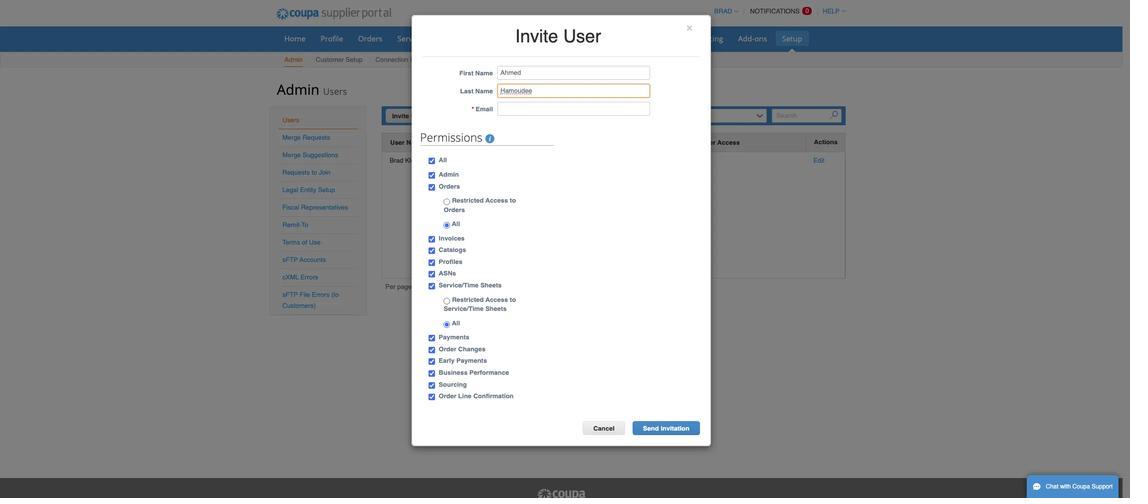 Task type: locate. For each thing, give the bounding box(es) containing it.
business down early
[[439, 369, 468, 376]]

users up merge requests
[[283, 116, 299, 124]]

status
[[520, 139, 540, 146]]

2 sftp from the top
[[283, 291, 298, 298]]

order left line
[[439, 392, 457, 400]]

0 vertical spatial setup
[[783, 33, 803, 43]]

connection requests link
[[375, 54, 438, 67]]

invoices left catalogs link
[[512, 33, 540, 43]]

Last Name text field
[[498, 84, 650, 98]]

restricted access to service/time sheets
[[444, 296, 516, 313]]

to inside restricted access to orders
[[510, 197, 516, 204]]

status button
[[520, 137, 540, 148]]

errors left (to
[[312, 291, 330, 298]]

users
[[323, 85, 347, 97], [283, 116, 299, 124]]

0 vertical spatial invite
[[516, 26, 558, 46]]

merge for merge requests
[[283, 134, 301, 141]]

name right first at the top left of page
[[475, 70, 493, 77]]

0 vertical spatial catalogs
[[555, 33, 585, 43]]

2 vertical spatial to
[[510, 296, 516, 303]]

1 merge from the top
[[283, 134, 301, 141]]

1 vertical spatial sftp
[[283, 291, 298, 298]]

0 vertical spatial restricted
[[452, 197, 484, 204]]

1 horizontal spatial performance
[[633, 33, 678, 43]]

1 horizontal spatial invoices
[[512, 33, 540, 43]]

2 horizontal spatial setup
[[783, 33, 803, 43]]

service/time
[[398, 33, 442, 43], [439, 282, 479, 289], [444, 305, 484, 313]]

restricted down 15 button
[[452, 296, 484, 303]]

errors
[[301, 274, 318, 281], [312, 291, 330, 298]]

sourcing
[[693, 33, 724, 43], [439, 381, 467, 388]]

legal entity setup
[[283, 186, 335, 194]]

1 vertical spatial restricted
[[452, 296, 484, 303]]

performance left ×
[[633, 33, 678, 43]]

email up klobrad84@gmail.com
[[440, 139, 458, 146]]

1 restricted from the top
[[452, 197, 484, 204]]

10
[[429, 284, 436, 291]]

2 vertical spatial setup
[[318, 186, 335, 194]]

0 vertical spatial errors
[[301, 274, 318, 281]]

1 horizontal spatial customer
[[686, 139, 716, 146]]

0 horizontal spatial business performance
[[439, 369, 509, 376]]

admin down klobrad84@gmail.com
[[439, 171, 459, 178]]

business right catalogs link
[[600, 33, 631, 43]]

0 vertical spatial business
[[600, 33, 631, 43]]

0 vertical spatial coupa supplier portal image
[[270, 1, 398, 26]]

merge suggestions link
[[283, 151, 338, 159]]

None checkbox
[[429, 158, 435, 164], [429, 236, 435, 242], [429, 260, 435, 266], [429, 347, 435, 353], [429, 370, 435, 377], [429, 382, 435, 389], [429, 394, 435, 400], [429, 158, 435, 164], [429, 236, 435, 242], [429, 260, 435, 266], [429, 347, 435, 353], [429, 370, 435, 377], [429, 382, 435, 389], [429, 394, 435, 400]]

service/time down 'asns'
[[439, 282, 479, 289]]

1 | from the left
[[424, 284, 426, 291]]

2 vertical spatial orders
[[444, 206, 465, 213]]

name up klo
[[407, 139, 424, 146]]

customers)
[[283, 302, 316, 309]]

setup right ons
[[783, 33, 803, 43]]

1 vertical spatial service/time
[[439, 282, 479, 289]]

None text field
[[498, 102, 650, 116]]

2 vertical spatial user
[[390, 139, 405, 146]]

search image
[[830, 111, 839, 120]]

service/time up connection requests
[[398, 33, 442, 43]]

invoices up the profiles
[[439, 235, 465, 242]]

requests up suggestions
[[303, 134, 330, 141]]

user up brad
[[390, 139, 405, 146]]

last name
[[460, 88, 493, 95]]

legal
[[283, 186, 298, 194]]

navigation
[[386, 283, 452, 294]]

1 vertical spatial sheets
[[481, 282, 502, 289]]

2 vertical spatial name
[[407, 139, 424, 146]]

suggestions
[[303, 151, 338, 159]]

setup
[[783, 33, 803, 43], [346, 56, 363, 63], [318, 186, 335, 194]]

user up the first name text box
[[563, 26, 601, 46]]

| left 10
[[424, 284, 426, 291]]

0 vertical spatial performance
[[633, 33, 678, 43]]

add-ons link
[[732, 31, 774, 46]]

first
[[460, 70, 474, 77]]

to inside restricted access to service/time sheets
[[510, 296, 516, 303]]

name for first name
[[475, 70, 493, 77]]

invitation
[[661, 425, 690, 432]]

customer for customer setup
[[316, 56, 344, 63]]

users inside admin users
[[323, 85, 347, 97]]

0 horizontal spatial invite user
[[392, 112, 426, 120]]

customer setup
[[316, 56, 363, 63]]

terms
[[283, 239, 300, 246]]

invoices
[[512, 33, 540, 43], [439, 235, 465, 242]]

service/time sheets link
[[391, 31, 474, 46]]

admin down home link
[[285, 56, 303, 63]]

1 horizontal spatial user
[[411, 112, 426, 120]]

customer
[[316, 56, 344, 63], [686, 139, 716, 146]]

payments down changes
[[457, 357, 487, 365]]

restricted inside restricted access to service/time sheets
[[452, 296, 484, 303]]

business performance link
[[593, 31, 685, 46]]

sftp for sftp accounts
[[283, 256, 298, 264]]

remit-to
[[283, 221, 308, 229]]

sourcing right ×
[[693, 33, 724, 43]]

2 restricted from the top
[[452, 296, 484, 303]]

restricted for orders
[[452, 197, 484, 204]]

1 vertical spatial invite user
[[392, 112, 426, 120]]

setup inside customer setup link
[[346, 56, 363, 63]]

0 vertical spatial access
[[718, 139, 740, 146]]

0 horizontal spatial user
[[390, 139, 405, 146]]

(to
[[331, 291, 339, 298]]

2 order from the top
[[439, 392, 457, 400]]

sourcing link
[[687, 31, 730, 46]]

1 vertical spatial customer
[[686, 139, 716, 146]]

0 vertical spatial email
[[476, 106, 493, 113]]

1 vertical spatial catalogs
[[439, 246, 466, 254]]

1 vertical spatial order
[[439, 392, 457, 400]]

requests down service/time sheets link
[[410, 56, 438, 63]]

user inside user name button
[[390, 139, 405, 146]]

cancel button
[[583, 421, 625, 435]]

merge down merge requests
[[283, 151, 301, 159]]

1 vertical spatial invite
[[392, 112, 409, 120]]

edit
[[814, 157, 825, 164]]

1 horizontal spatial business
[[600, 33, 631, 43]]

all down email button
[[439, 156, 447, 164]]

name right last
[[475, 88, 493, 95]]

15
[[443, 284, 450, 291]]

merge
[[283, 134, 301, 141], [283, 151, 301, 159]]

1 vertical spatial user
[[411, 112, 426, 120]]

all for restricted access to service/time sheets
[[450, 319, 460, 327]]

sftp for sftp file errors (to customers)
[[283, 291, 298, 298]]

| right 10
[[438, 284, 440, 291]]

merge down users 'link'
[[283, 134, 301, 141]]

service/time down 15 button
[[444, 305, 484, 313]]

0 vertical spatial invoices
[[512, 33, 540, 43]]

* email
[[472, 106, 493, 113]]

users link
[[283, 116, 299, 124]]

requests for connection requests
[[410, 56, 438, 63]]

invite user up user name
[[392, 112, 426, 120]]

errors down the accounts
[[301, 274, 318, 281]]

15 button
[[440, 283, 452, 293]]

1 horizontal spatial invite user
[[516, 26, 601, 46]]

restricted
[[452, 197, 484, 204], [452, 296, 484, 303]]

early payments
[[439, 357, 487, 365]]

to
[[312, 169, 317, 176], [510, 197, 516, 204], [510, 296, 516, 303]]

to for restricted access to service/time sheets
[[510, 296, 516, 303]]

1 horizontal spatial sourcing
[[693, 33, 724, 43]]

0 vertical spatial requests
[[410, 56, 438, 63]]

sftp up customers)
[[283, 291, 298, 298]]

None radio
[[444, 222, 450, 229], [444, 298, 450, 304], [444, 222, 450, 229], [444, 298, 450, 304]]

catalogs up the profiles
[[439, 246, 466, 254]]

admin
[[285, 56, 303, 63], [277, 80, 320, 99], [439, 171, 459, 178]]

orders
[[358, 33, 383, 43], [439, 182, 460, 190], [444, 206, 465, 213]]

requests to join link
[[283, 169, 331, 176]]

2 horizontal spatial user
[[563, 26, 601, 46]]

1 vertical spatial setup
[[346, 56, 363, 63]]

2 merge from the top
[[283, 151, 301, 159]]

sheets up changes
[[486, 305, 507, 313]]

1 vertical spatial coupa supplier portal image
[[537, 488, 587, 498]]

users down customer setup link
[[323, 85, 347, 97]]

2 | from the left
[[438, 284, 440, 291]]

1 horizontal spatial setup
[[346, 56, 363, 63]]

0 vertical spatial user
[[563, 26, 601, 46]]

1 vertical spatial performance
[[470, 369, 509, 376]]

1 vertical spatial requests
[[303, 134, 330, 141]]

support
[[1092, 483, 1113, 490]]

service/time sheets up connection requests
[[398, 33, 468, 43]]

0 horizontal spatial setup
[[318, 186, 335, 194]]

1 vertical spatial invoices
[[439, 235, 465, 242]]

requests up legal on the top of page
[[283, 169, 310, 176]]

klobrad84@gmail.com
[[440, 157, 504, 164]]

| 10 | 15
[[424, 284, 450, 291]]

0 horizontal spatial customer
[[316, 56, 344, 63]]

1 horizontal spatial catalogs
[[555, 33, 585, 43]]

user up user name
[[411, 112, 426, 120]]

order up early
[[439, 345, 457, 353]]

Search text field
[[772, 109, 842, 123]]

user inside invite user link
[[411, 112, 426, 120]]

1 horizontal spatial coupa supplier portal image
[[537, 488, 587, 498]]

1 vertical spatial name
[[475, 88, 493, 95]]

access inside restricted access to orders
[[486, 197, 508, 204]]

0 vertical spatial merge
[[283, 134, 301, 141]]

home
[[285, 33, 306, 43]]

0 horizontal spatial email
[[440, 139, 458, 146]]

restricted inside restricted access to orders
[[452, 197, 484, 204]]

0 horizontal spatial |
[[424, 284, 426, 291]]

performance up the confirmation
[[470, 369, 509, 376]]

sftp inside "sftp file errors (to customers)"
[[283, 291, 298, 298]]

1 vertical spatial service/time sheets
[[439, 282, 502, 289]]

cxml errors
[[283, 274, 318, 281]]

requests
[[410, 56, 438, 63], [303, 134, 330, 141], [283, 169, 310, 176]]

customer inside button
[[686, 139, 716, 146]]

all
[[439, 156, 447, 164], [450, 220, 460, 228], [450, 319, 460, 327]]

last
[[460, 88, 474, 95]]

0 horizontal spatial performance
[[470, 369, 509, 376]]

2 vertical spatial all
[[450, 319, 460, 327]]

admin down admin link at the top
[[277, 80, 320, 99]]

name for user name
[[407, 139, 424, 146]]

2 vertical spatial access
[[486, 296, 508, 303]]

sheets up restricted access to service/time sheets
[[481, 282, 502, 289]]

invite user up the first name text box
[[516, 26, 601, 46]]

0 horizontal spatial coupa supplier portal image
[[270, 1, 398, 26]]

profiles
[[439, 258, 463, 266]]

order for order changes
[[439, 345, 457, 353]]

1 horizontal spatial |
[[438, 284, 440, 291]]

service/time sheets up restricted access to service/time sheets
[[439, 282, 502, 289]]

0 vertical spatial sftp
[[283, 256, 298, 264]]

|
[[424, 284, 426, 291], [438, 284, 440, 291]]

sftp file errors (to customers)
[[283, 291, 339, 309]]

setup down join
[[318, 186, 335, 194]]

payments up order changes
[[439, 334, 470, 341]]

2 vertical spatial service/time
[[444, 305, 484, 313]]

sheets up first at the top left of page
[[444, 33, 468, 43]]

coupa supplier portal image
[[270, 1, 398, 26], [537, 488, 587, 498]]

all up order changes
[[450, 319, 460, 327]]

sheets
[[444, 33, 468, 43], [481, 282, 502, 289], [486, 305, 507, 313]]

profile link
[[314, 31, 350, 46]]

restricted down klobrad84@gmail.com
[[452, 197, 484, 204]]

order
[[439, 345, 457, 353], [439, 392, 457, 400]]

1 vertical spatial all
[[450, 220, 460, 228]]

1 order from the top
[[439, 345, 457, 353]]

0 vertical spatial order
[[439, 345, 457, 353]]

sftp up cxml
[[283, 256, 298, 264]]

sftp
[[283, 256, 298, 264], [283, 291, 298, 298]]

0 vertical spatial users
[[323, 85, 347, 97]]

sourcing inside "link"
[[693, 33, 724, 43]]

0 vertical spatial sourcing
[[693, 33, 724, 43]]

service/time sheets
[[398, 33, 468, 43], [439, 282, 502, 289]]

customer for customer access
[[686, 139, 716, 146]]

0 vertical spatial invite user
[[516, 26, 601, 46]]

1 vertical spatial business
[[439, 369, 468, 376]]

0 vertical spatial orders
[[358, 33, 383, 43]]

add-ons
[[739, 33, 768, 43]]

all down restricted access to orders
[[450, 220, 460, 228]]

connection
[[376, 56, 408, 63]]

1 vertical spatial access
[[486, 197, 508, 204]]

0 vertical spatial name
[[475, 70, 493, 77]]

0 vertical spatial customer
[[316, 56, 344, 63]]

access
[[718, 139, 740, 146], [486, 197, 508, 204], [486, 296, 508, 303]]

email
[[476, 106, 493, 113], [440, 139, 458, 146]]

admin users
[[277, 80, 347, 99]]

catalogs up the first name text box
[[555, 33, 585, 43]]

catalogs
[[555, 33, 585, 43], [439, 246, 466, 254]]

admin link
[[284, 54, 303, 67]]

payments
[[439, 334, 470, 341], [457, 357, 487, 365]]

0 vertical spatial business performance
[[600, 33, 678, 43]]

1 vertical spatial errors
[[312, 291, 330, 298]]

0 horizontal spatial invite
[[392, 112, 409, 120]]

1 vertical spatial users
[[283, 116, 299, 124]]

1 vertical spatial to
[[510, 197, 516, 204]]

0 horizontal spatial sourcing
[[439, 381, 467, 388]]

email right the *
[[476, 106, 493, 113]]

setup down orders link
[[346, 56, 363, 63]]

0 vertical spatial sheets
[[444, 33, 468, 43]]

access inside customer access button
[[718, 139, 740, 146]]

access inside restricted access to service/time sheets
[[486, 296, 508, 303]]

1 vertical spatial merge
[[283, 151, 301, 159]]

None checkbox
[[429, 172, 435, 179], [429, 184, 435, 190], [429, 248, 435, 254], [429, 271, 435, 278], [429, 283, 435, 290], [429, 335, 435, 342], [429, 359, 435, 365], [429, 172, 435, 179], [429, 184, 435, 190], [429, 248, 435, 254], [429, 271, 435, 278], [429, 283, 435, 290], [429, 335, 435, 342], [429, 359, 435, 365]]

user name
[[390, 139, 424, 146]]

sftp accounts link
[[283, 256, 326, 264]]

name inside button
[[407, 139, 424, 146]]

sourcing up line
[[439, 381, 467, 388]]

1 horizontal spatial email
[[476, 106, 493, 113]]

1 vertical spatial email
[[440, 139, 458, 146]]

of
[[302, 239, 307, 246]]

None radio
[[444, 199, 450, 205], [444, 321, 450, 328], [444, 199, 450, 205], [444, 321, 450, 328]]

all for restricted access to orders
[[450, 220, 460, 228]]

1 horizontal spatial business performance
[[600, 33, 678, 43]]

1 sftp from the top
[[283, 256, 298, 264]]

invite
[[516, 26, 558, 46], [392, 112, 409, 120]]



Task type: vqa. For each thing, say whether or not it's contained in the screenshot.
the middle User
yes



Task type: describe. For each thing, give the bounding box(es) containing it.
send invitation button
[[633, 421, 700, 435]]

chat with coupa support button
[[1027, 475, 1119, 498]]

asns
[[439, 270, 456, 277]]

customer access
[[686, 139, 740, 146]]

errors inside "sftp file errors (to customers)"
[[312, 291, 330, 298]]

klo
[[405, 157, 415, 164]]

remit-to link
[[283, 221, 308, 229]]

representatives
[[301, 204, 348, 211]]

legal entity setup link
[[283, 186, 335, 194]]

terms of use
[[283, 239, 321, 246]]

0 vertical spatial admin
[[285, 56, 303, 63]]

invite user inside invite user link
[[392, 112, 426, 120]]

home link
[[278, 31, 312, 46]]

info image
[[486, 134, 495, 143]]

0 vertical spatial all
[[439, 156, 447, 164]]

changes
[[458, 345, 486, 353]]

connection requests
[[376, 56, 438, 63]]

invite user link
[[386, 109, 432, 123]]

invoices link
[[506, 31, 547, 46]]

user name button
[[390, 137, 424, 148]]

performance inside business performance link
[[633, 33, 678, 43]]

with
[[1061, 483, 1071, 490]]

0 horizontal spatial users
[[283, 116, 299, 124]]

chat with coupa support
[[1046, 483, 1113, 490]]

join
[[319, 169, 331, 176]]

orders inside orders link
[[358, 33, 383, 43]]

accounts
[[300, 256, 326, 264]]

cancel
[[594, 425, 615, 432]]

orders inside restricted access to orders
[[444, 206, 465, 213]]

1 vertical spatial business performance
[[439, 369, 509, 376]]

order for order line confirmation
[[439, 392, 457, 400]]

requests to join
[[283, 169, 331, 176]]

add-
[[739, 33, 755, 43]]

customer access button
[[686, 137, 740, 148]]

per page
[[386, 283, 412, 291]]

brad klo
[[390, 157, 415, 164]]

*
[[472, 106, 474, 113]]

0 vertical spatial to
[[312, 169, 317, 176]]

send
[[643, 425, 659, 432]]

× button
[[687, 21, 693, 33]]

page
[[398, 283, 412, 291]]

brad
[[390, 157, 404, 164]]

order line confirmation
[[439, 392, 514, 400]]

2 vertical spatial requests
[[283, 169, 310, 176]]

0 vertical spatial payments
[[439, 334, 470, 341]]

×
[[687, 21, 693, 33]]

confirmation
[[474, 392, 514, 400]]

to
[[302, 221, 308, 229]]

access for restricted access to orders
[[486, 197, 508, 204]]

permissions
[[420, 129, 486, 145]]

requests for merge requests
[[303, 134, 330, 141]]

0 horizontal spatial business
[[439, 369, 468, 376]]

customer setup link
[[315, 54, 363, 67]]

terms of use link
[[283, 239, 321, 246]]

setup inside setup link
[[783, 33, 803, 43]]

2 vertical spatial admin
[[439, 171, 459, 178]]

1 vertical spatial admin
[[277, 80, 320, 99]]

remit-
[[283, 221, 302, 229]]

fiscal representatives
[[283, 204, 348, 211]]

to for restricted access to orders
[[510, 197, 516, 204]]

merge requests link
[[283, 134, 330, 141]]

invoices inside 'link'
[[512, 33, 540, 43]]

merge for merge suggestions
[[283, 151, 301, 159]]

restricted for service/time
[[452, 296, 484, 303]]

order changes
[[439, 345, 486, 353]]

setup link
[[776, 31, 809, 46]]

name for last name
[[475, 88, 493, 95]]

access for customer access
[[718, 139, 740, 146]]

fiscal representatives link
[[283, 204, 348, 211]]

entity
[[300, 186, 316, 194]]

1 vertical spatial payments
[[457, 357, 487, 365]]

merge suggestions
[[283, 151, 338, 159]]

use
[[309, 239, 321, 246]]

early
[[439, 357, 455, 365]]

restricted access to orders
[[444, 197, 516, 213]]

0 horizontal spatial invoices
[[439, 235, 465, 242]]

1 horizontal spatial invite
[[516, 26, 558, 46]]

per
[[386, 283, 396, 291]]

coupa
[[1073, 483, 1091, 490]]

1 vertical spatial orders
[[439, 182, 460, 190]]

First Name text field
[[498, 66, 650, 80]]

cxml errors link
[[283, 274, 318, 281]]

send invitation
[[643, 425, 690, 432]]

sftp file errors (to customers) link
[[283, 291, 339, 309]]

access for restricted access to service/time sheets
[[486, 296, 508, 303]]

orders link
[[352, 31, 389, 46]]

chat
[[1046, 483, 1059, 490]]

sftp accounts
[[283, 256, 326, 264]]

10 button
[[426, 283, 438, 293]]

service/time inside restricted access to service/time sheets
[[444, 305, 484, 313]]

0 vertical spatial service/time
[[398, 33, 442, 43]]

file
[[300, 291, 310, 298]]

profile
[[321, 33, 343, 43]]

email button
[[440, 137, 458, 148]]

sheets inside restricted access to service/time sheets
[[486, 305, 507, 313]]

catalogs link
[[549, 31, 591, 46]]

0 horizontal spatial catalogs
[[439, 246, 466, 254]]

navigation containing per page
[[386, 283, 452, 294]]

0 vertical spatial service/time sheets
[[398, 33, 468, 43]]

cxml
[[283, 274, 299, 281]]



